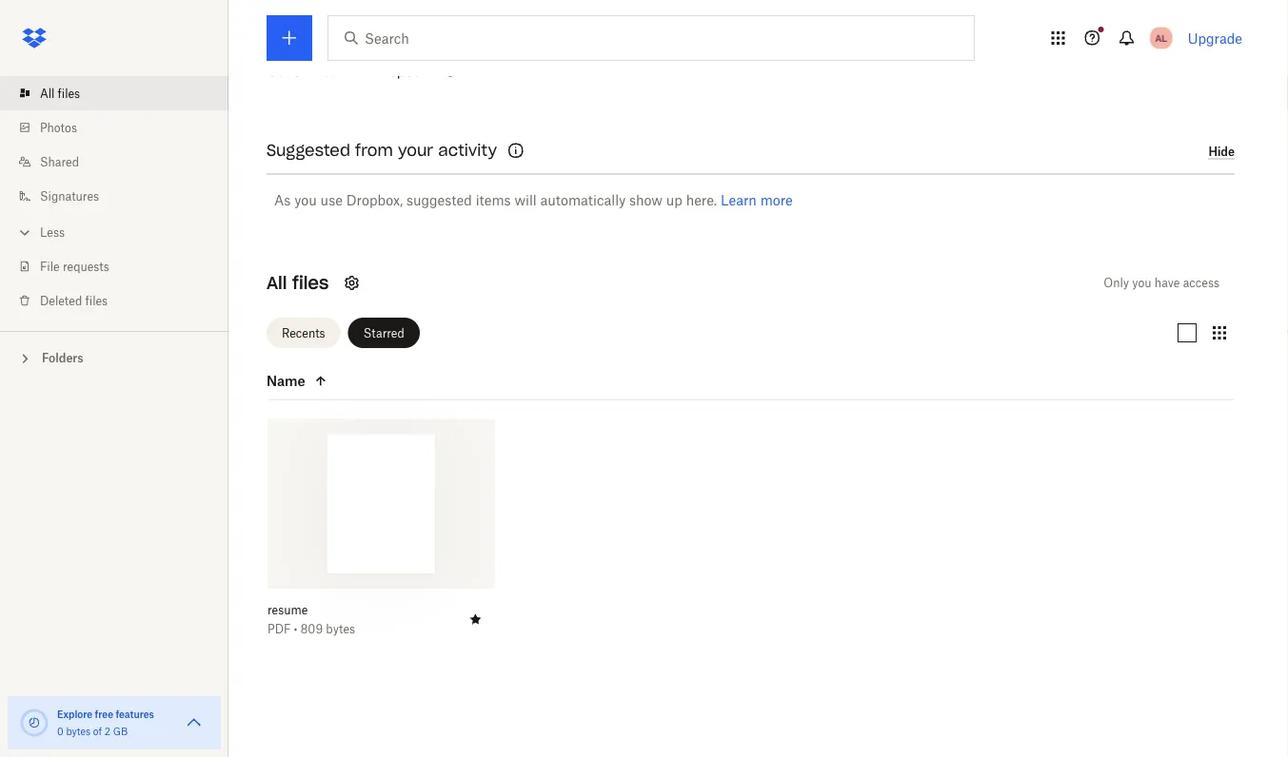 Task type: describe. For each thing, give the bounding box(es) containing it.
name
[[267, 374, 305, 390]]

starred button
[[348, 319, 420, 349]]

deleted
[[40, 294, 82, 308]]

up
[[666, 193, 683, 209]]

files for all files link
[[58, 86, 80, 100]]

only
[[1104, 277, 1129, 291]]

photos link
[[15, 110, 229, 145]]

activity
[[438, 141, 497, 161]]

gb
[[113, 726, 128, 738]]

explore free features 0 bytes of 2 gb
[[57, 709, 154, 738]]

will
[[515, 193, 537, 209]]

show
[[629, 193, 663, 209]]

photos
[[40, 120, 77, 135]]

shared link
[[15, 145, 229, 179]]

learn more link
[[721, 193, 793, 209]]

dropbox image
[[15, 19, 53, 57]]

shared
[[40, 155, 79, 169]]

recents
[[282, 327, 325, 341]]

file requests link
[[15, 249, 229, 284]]

upgrade
[[1188, 30, 1243, 46]]

suggested
[[267, 141, 350, 161]]

less image
[[15, 223, 34, 242]]

items
[[476, 193, 511, 209]]

here.
[[686, 193, 717, 209]]

less
[[40, 225, 65, 239]]

1 vertical spatial all
[[267, 273, 287, 295]]

suggested from your activity
[[267, 141, 497, 161]]

files for deleted files link
[[85, 294, 108, 308]]

dropbox,
[[346, 193, 403, 209]]

deleted files
[[40, 294, 108, 308]]

explore
[[57, 709, 93, 721]]

suggested
[[407, 193, 472, 209]]

809
[[301, 623, 323, 637]]

only you have access
[[1104, 277, 1220, 291]]

get started with dropbox
[[267, 63, 427, 80]]

file, resume.pdf row
[[268, 420, 494, 651]]

as you use dropbox, suggested items will automatically show up here. learn more
[[274, 193, 793, 209]]

2 horizontal spatial files
[[292, 273, 329, 295]]

upgrade link
[[1188, 30, 1243, 46]]

deleted files link
[[15, 284, 229, 318]]

name button
[[267, 370, 427, 393]]

starred
[[363, 327, 405, 341]]

•
[[294, 623, 298, 637]]

of
[[93, 726, 102, 738]]

started
[[293, 63, 339, 80]]

learn
[[721, 193, 757, 209]]

all files inside list item
[[40, 86, 80, 100]]

with
[[342, 63, 370, 80]]



Task type: locate. For each thing, give the bounding box(es) containing it.
you left have
[[1132, 277, 1152, 291]]

all
[[40, 86, 55, 100], [267, 273, 287, 295]]

1 horizontal spatial all files
[[267, 273, 329, 295]]

1 vertical spatial you
[[1132, 277, 1152, 291]]

0 vertical spatial you
[[294, 193, 317, 209]]

0
[[57, 726, 64, 738]]

hide
[[1209, 145, 1235, 159]]

all files up recents button
[[267, 273, 329, 295]]

bytes for 809
[[326, 623, 355, 637]]

0 vertical spatial all files
[[40, 86, 80, 100]]

file
[[40, 259, 60, 274]]

folder settings image
[[340, 272, 363, 295]]

you for have
[[1132, 277, 1152, 291]]

files up photos
[[58, 86, 80, 100]]

you for use
[[294, 193, 317, 209]]

list
[[0, 65, 229, 331]]

0 vertical spatial all
[[40, 86, 55, 100]]

features
[[116, 709, 154, 721]]

signatures link
[[15, 179, 229, 213]]

you
[[294, 193, 317, 209], [1132, 277, 1152, 291]]

resume
[[268, 604, 308, 618]]

bytes down "resume" button
[[326, 623, 355, 637]]

bytes
[[326, 623, 355, 637], [66, 726, 91, 738]]

your
[[398, 141, 433, 161]]

al button
[[1146, 23, 1177, 53]]

0 horizontal spatial files
[[58, 86, 80, 100]]

file requests
[[40, 259, 109, 274]]

more
[[760, 193, 793, 209]]

requests
[[63, 259, 109, 274]]

bytes for 0
[[66, 726, 91, 738]]

use
[[321, 193, 343, 209]]

all files list item
[[0, 76, 229, 110]]

bytes inside explore free features 0 bytes of 2 gb
[[66, 726, 91, 738]]

resume button
[[268, 603, 453, 619]]

0 horizontal spatial bytes
[[66, 726, 91, 738]]

all up recents button
[[267, 273, 287, 295]]

folders
[[42, 351, 83, 366]]

files
[[58, 86, 80, 100], [292, 273, 329, 295], [85, 294, 108, 308]]

al
[[1156, 32, 1167, 44]]

dropbox
[[374, 63, 427, 80]]

1 horizontal spatial bytes
[[326, 623, 355, 637]]

signatures
[[40, 189, 99, 203]]

quota usage element
[[19, 708, 50, 739]]

bytes down "explore"
[[66, 726, 91, 738]]

0 horizontal spatial all files
[[40, 86, 80, 100]]

1 vertical spatial all files
[[267, 273, 329, 295]]

1 horizontal spatial you
[[1132, 277, 1152, 291]]

hide button
[[1209, 145, 1235, 160]]

1 horizontal spatial files
[[85, 294, 108, 308]]

2
[[105, 726, 110, 738]]

files right deleted
[[85, 294, 108, 308]]

Search in folder "Dropbox" text field
[[365, 28, 935, 49]]

recents button
[[267, 319, 341, 349]]

all inside all files link
[[40, 86, 55, 100]]

0 horizontal spatial all
[[40, 86, 55, 100]]

access
[[1183, 277, 1220, 291]]

get
[[267, 63, 290, 80]]

list containing all files
[[0, 65, 229, 331]]

folders button
[[0, 344, 229, 372]]

you right as
[[294, 193, 317, 209]]

0 vertical spatial bytes
[[326, 623, 355, 637]]

as
[[274, 193, 291, 209]]

all up photos
[[40, 86, 55, 100]]

resume pdf • 809 bytes
[[268, 604, 355, 637]]

0 horizontal spatial you
[[294, 193, 317, 209]]

automatically
[[540, 193, 626, 209]]

bytes inside resume pdf • 809 bytes
[[326, 623, 355, 637]]

1 vertical spatial bytes
[[66, 726, 91, 738]]

files left folder settings icon
[[292, 273, 329, 295]]

from
[[355, 141, 393, 161]]

all files link
[[15, 76, 229, 110]]

have
[[1155, 277, 1180, 291]]

1 horizontal spatial all
[[267, 273, 287, 295]]

pdf
[[268, 623, 291, 637]]

free
[[95, 709, 113, 721]]

all files
[[40, 86, 80, 100], [267, 273, 329, 295]]

files inside list item
[[58, 86, 80, 100]]

all files up photos
[[40, 86, 80, 100]]



Task type: vqa. For each thing, say whether or not it's contained in the screenshot.
Starred
yes



